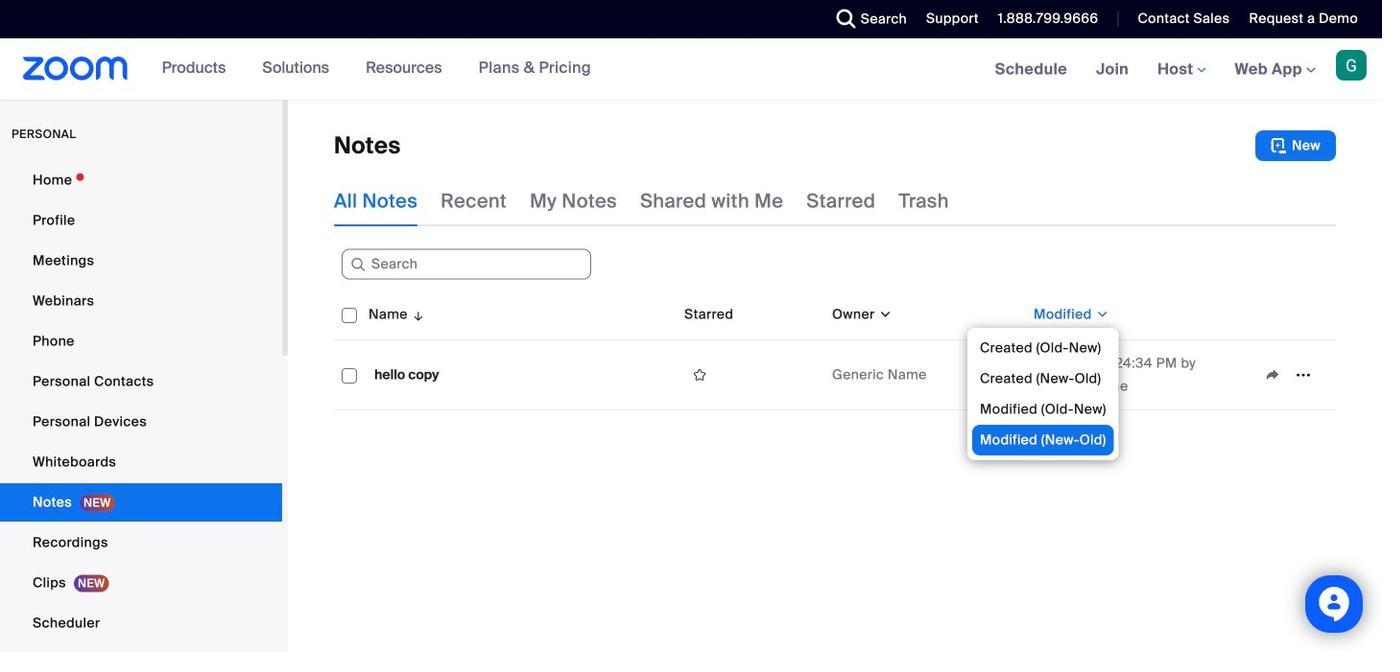 Task type: locate. For each thing, give the bounding box(es) containing it.
personal menu menu
[[0, 161, 282, 653]]

down image
[[875, 305, 893, 325]]

down image
[[1092, 305, 1110, 325]]

meetings navigation
[[981, 38, 1383, 101]]

menu
[[968, 328, 1119, 461]]

banner
[[0, 38, 1383, 101]]

application
[[334, 290, 1337, 411], [685, 361, 817, 390], [1258, 361, 1329, 390]]



Task type: vqa. For each thing, say whether or not it's contained in the screenshot.
the meetings navigation
yes



Task type: describe. For each thing, give the bounding box(es) containing it.
Search text field
[[342, 249, 591, 280]]

more options for hello copy image
[[1289, 367, 1319, 384]]

profile picture image
[[1337, 50, 1367, 81]]

arrow down image
[[408, 303, 426, 326]]

product information navigation
[[147, 38, 606, 100]]

tabs of all notes page tab list
[[334, 177, 949, 227]]

share image
[[1258, 367, 1289, 384]]

zoom logo image
[[23, 57, 128, 81]]



